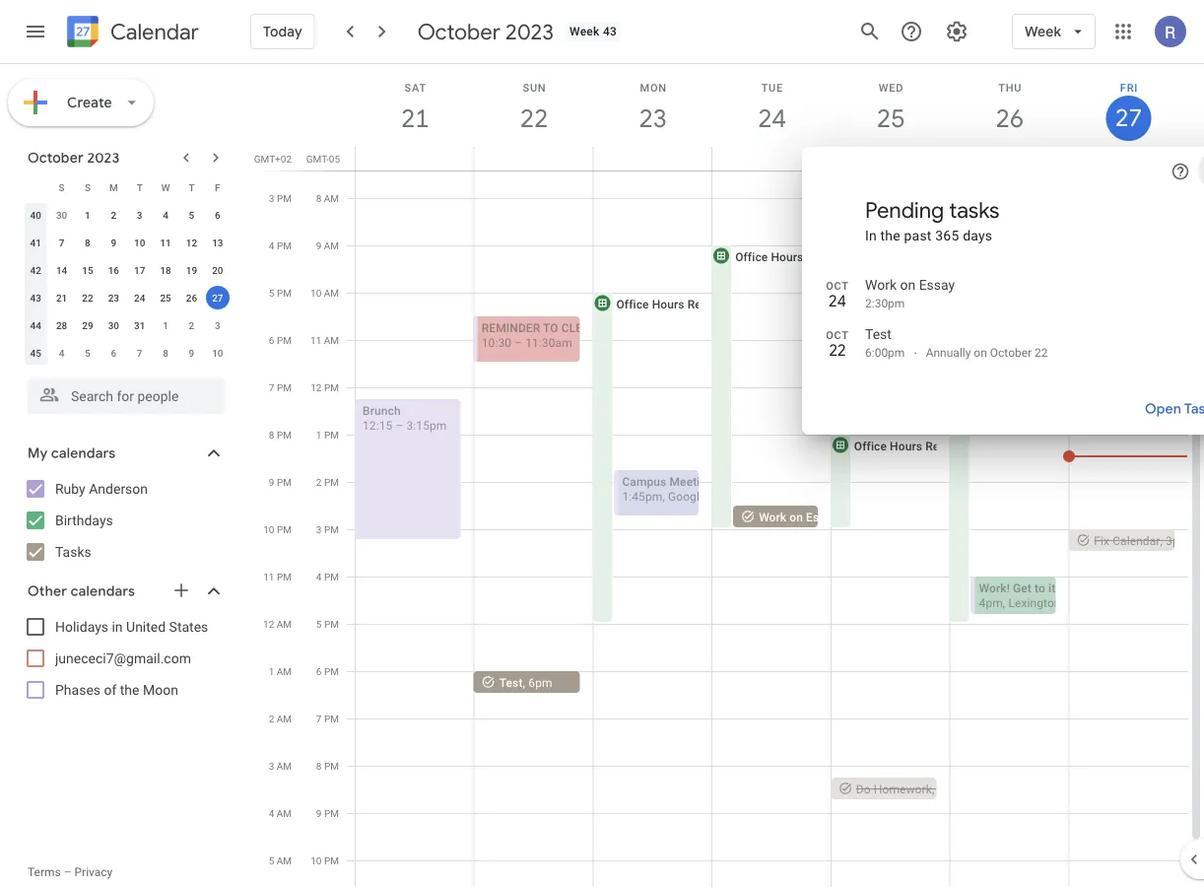 Task type: vqa. For each thing, say whether or not it's contained in the screenshot.
3 PM
yes



Task type: locate. For each thing, give the bounding box(es) containing it.
27 cell
[[205, 284, 231, 312]]

the right the in
[[881, 227, 901, 244]]

2 down 1 pm
[[316, 476, 322, 488]]

0 vertical spatial 5 pm
[[269, 287, 292, 299]]

30 inside september 30 element
[[56, 209, 67, 221]]

cell
[[356, 147, 475, 171], [475, 147, 594, 171], [594, 147, 713, 171], [713, 147, 831, 171], [831, 147, 950, 171], [950, 147, 1069, 171]]

clean
[[562, 321, 599, 335]]

row group
[[23, 201, 231, 367]]

0 horizontal spatial office hours remade
[[617, 297, 732, 311]]

essay inside work on essay 2:30pm
[[920, 277, 956, 293]]

row
[[23, 174, 231, 201], [23, 201, 231, 229], [23, 229, 231, 256], [23, 256, 231, 284], [23, 284, 231, 312], [23, 312, 231, 339], [23, 339, 231, 367]]

8 left 1 pm
[[269, 429, 275, 441]]

test inside test 6:00pm ⋅ annually on october 22
[[866, 326, 892, 342]]

0 horizontal spatial 9 pm
[[269, 476, 292, 488]]

, left the 3pm
[[1161, 534, 1163, 548]]

open tas button
[[1138, 386, 1205, 433]]

s up september 30 element
[[59, 181, 65, 193]]

10 element
[[128, 231, 152, 254]]

6:00pm
[[866, 346, 906, 360]]

24 for oct 24
[[829, 291, 847, 312]]

25 right 24 "element"
[[160, 292, 171, 304]]

23 right 22 element
[[108, 292, 119, 304]]

1 horizontal spatial work
[[866, 277, 897, 293]]

1 vertical spatial 11
[[311, 334, 322, 346]]

22 down work on essay, october 24, 2:30pm. list item at the right top
[[1035, 346, 1049, 360]]

the inside pending tasks in the past 365 days
[[881, 227, 901, 244]]

1 horizontal spatial october 2023
[[418, 18, 554, 45]]

– down reminder
[[515, 336, 523, 350]]

tasks inside pending tasks in the past 365 days
[[950, 196, 1000, 224]]

1 horizontal spatial 43
[[603, 25, 617, 38]]

9 left the 2 pm
[[269, 476, 275, 488]]

3 up 10 element
[[137, 209, 143, 221]]

2 vertical spatial office
[[855, 439, 887, 453]]

, left 6pm
[[523, 676, 526, 690]]

row containing 41
[[23, 229, 231, 256]]

1 vertical spatial work
[[759, 510, 787, 524]]

23
[[638, 102, 666, 135], [108, 292, 119, 304]]

pm right "3 am"
[[324, 760, 339, 772]]

pm left 9 am
[[277, 240, 292, 251]]

holidays in united states
[[55, 619, 208, 635]]

thu
[[999, 81, 1023, 94]]

26 element
[[180, 286, 204, 310]]

7 row from the top
[[23, 339, 231, 367]]

am for 3 am
[[277, 760, 292, 772]]

work up the 2:30pm
[[866, 277, 897, 293]]

, down campus
[[663, 490, 665, 503]]

fri
[[1121, 81, 1139, 94]]

8 am
[[316, 192, 339, 204]]

1 for 1 am
[[269, 666, 274, 677]]

30 inside 30 element
[[108, 319, 119, 331]]

0 vertical spatial 4 pm
[[269, 240, 292, 251]]

october 2023 up m
[[28, 149, 120, 167]]

12
[[186, 237, 197, 248], [311, 382, 322, 393], [263, 618, 274, 630]]

5 down 4 am
[[269, 855, 274, 867]]

1 vertical spatial 4 pm
[[316, 571, 339, 583]]

2 for 2 am
[[269, 713, 274, 725]]

2 horizontal spatial on
[[975, 346, 988, 360]]

1 horizontal spatial 8 pm
[[316, 760, 339, 772]]

1 vertical spatial calendars
[[71, 583, 135, 600]]

pm right 4 am
[[324, 808, 339, 819]]

2 down m
[[111, 209, 117, 221]]

0 horizontal spatial 5 pm
[[269, 287, 292, 299]]

0 vertical spatial hours
[[771, 250, 804, 264]]

30
[[56, 209, 67, 221], [108, 319, 119, 331]]

1 vertical spatial –
[[396, 419, 404, 432]]

27
[[1115, 103, 1142, 134], [212, 292, 223, 304]]

on
[[901, 277, 916, 293], [975, 346, 988, 360], [790, 510, 804, 524]]

1 horizontal spatial 11
[[264, 571, 275, 583]]

Search for people text field
[[39, 379, 213, 414]]

26 inside "element"
[[186, 292, 197, 304]]

31
[[134, 319, 145, 331]]

1 vertical spatial remade
[[688, 297, 732, 311]]

2 horizontal spatial 24
[[829, 291, 847, 312]]

pm
[[277, 192, 292, 204], [277, 240, 292, 251], [277, 287, 292, 299], [277, 334, 292, 346], [277, 382, 292, 393], [324, 382, 339, 393], [277, 429, 292, 441], [324, 429, 339, 441], [277, 476, 292, 488], [324, 476, 339, 488], [277, 524, 292, 535], [324, 524, 339, 535], [277, 571, 292, 583], [324, 571, 339, 583], [324, 618, 339, 630], [324, 666, 339, 677], [324, 713, 339, 725], [324, 760, 339, 772], [324, 808, 339, 819], [324, 855, 339, 867]]

s left m
[[85, 181, 91, 193]]

–
[[515, 336, 523, 350], [396, 419, 404, 432], [64, 866, 72, 880]]

1 vertical spatial 7 pm
[[316, 713, 339, 725]]

moon
[[143, 682, 178, 698]]

1 down 12 pm
[[316, 429, 322, 441]]

1 horizontal spatial week
[[1026, 23, 1062, 40]]

6 pm right 1 am
[[316, 666, 339, 677]]

27 down fri
[[1115, 103, 1142, 134]]

work on essay
[[759, 510, 838, 524]]

1 horizontal spatial 26
[[995, 102, 1023, 135]]

1 horizontal spatial 9 pm
[[316, 808, 339, 819]]

am for 10 am
[[324, 287, 339, 299]]

holidays
[[55, 619, 108, 635]]

2 horizontal spatial 12
[[311, 382, 322, 393]]

test
[[866, 326, 892, 342], [500, 676, 523, 690]]

0 vertical spatial work
[[866, 277, 897, 293]]

calendar up create
[[110, 18, 199, 46]]

21 element
[[50, 286, 74, 310]]

the right of
[[120, 682, 140, 698]]

1 horizontal spatial essay
[[920, 277, 956, 293]]

1 vertical spatial 23
[[108, 292, 119, 304]]

1 vertical spatial calendar
[[1113, 534, 1161, 548]]

7 pm left 12 pm
[[269, 382, 292, 393]]

add other calendars image
[[172, 581, 191, 600]]

24 inside oct 24
[[829, 291, 847, 312]]

0 horizontal spatial 21
[[56, 292, 67, 304]]

365
[[936, 227, 960, 244]]

0 horizontal spatial 25
[[160, 292, 171, 304]]

22 inside october 2023 grid
[[82, 292, 93, 304]]

tasks inside button
[[1152, 151, 1181, 165]]

test up 6:00pm
[[866, 326, 892, 342]]

10
[[134, 237, 145, 248], [311, 287, 322, 299], [212, 347, 223, 359], [264, 524, 275, 535], [311, 855, 322, 867]]

21 down sat
[[400, 102, 428, 135]]

0 vertical spatial 7 pm
[[269, 382, 292, 393]]

calendars up in
[[71, 583, 135, 600]]

11 for 11 pm
[[264, 571, 275, 583]]

work inside work on essay 2:30pm
[[866, 277, 897, 293]]

4 cell from the left
[[713, 147, 831, 171]]

calendar heading
[[106, 18, 199, 46]]

0 horizontal spatial 12
[[186, 237, 197, 248]]

1 row from the top
[[23, 174, 231, 201]]

0 horizontal spatial tasks
[[950, 196, 1000, 224]]

12 down 11 am
[[311, 382, 322, 393]]

0 vertical spatial office
[[736, 250, 768, 264]]

am for 2 am
[[277, 713, 292, 725]]

am up "5 am"
[[277, 808, 292, 819]]

2 inside 2 pending tasks button
[[1097, 151, 1104, 165]]

22 right '21' element
[[82, 292, 93, 304]]

9
[[111, 237, 117, 248], [316, 240, 322, 251], [189, 347, 195, 359], [269, 476, 275, 488], [316, 808, 322, 819]]

5 pm right 12 am
[[316, 618, 339, 630]]

am for 9 am
[[324, 240, 339, 251]]

4 am
[[269, 808, 292, 819]]

9 pm left the 2 pm
[[269, 476, 292, 488]]

19 element
[[180, 258, 204, 282]]

oct down oct 24 in the right top of the page
[[826, 329, 850, 341]]

,
[[663, 490, 665, 503], [1161, 534, 1163, 548], [1004, 596, 1006, 610], [523, 676, 526, 690], [933, 782, 935, 796]]

row containing s
[[23, 174, 231, 201]]

11 down 10 am on the left
[[311, 334, 322, 346]]

0 vertical spatial 12
[[186, 237, 197, 248]]

7 left 12 pm
[[269, 382, 275, 393]]

5 right november 4 element
[[85, 347, 90, 359]]

calendars inside dropdown button
[[51, 445, 116, 462]]

settings menu image
[[946, 20, 969, 43]]

office hours remade
[[736, 250, 851, 264], [617, 297, 732, 311], [855, 439, 970, 453]]

2 for the november 2 element
[[189, 319, 195, 331]]

5 row from the top
[[23, 284, 231, 312]]

am up 12 pm
[[324, 334, 339, 346]]

0 vertical spatial on
[[901, 277, 916, 293]]

office
[[736, 250, 768, 264], [617, 297, 649, 311], [855, 439, 887, 453]]

28 element
[[50, 314, 74, 337]]

gmt+02
[[254, 153, 292, 165]]

0 vertical spatial essay
[[920, 277, 956, 293]]

on for work on essay
[[790, 510, 804, 524]]

week
[[1026, 23, 1062, 40], [570, 25, 600, 38]]

1 horizontal spatial s
[[85, 181, 91, 193]]

0 vertical spatial calendar
[[110, 18, 199, 46]]

calendars for other calendars
[[71, 583, 135, 600]]

tas
[[1185, 400, 1205, 418]]

1 t from the left
[[137, 181, 143, 193]]

1 right 31 element
[[163, 319, 169, 331]]

11 inside 11 element
[[160, 237, 171, 248]]

pending
[[1107, 151, 1149, 165]]

2 horizontal spatial –
[[515, 336, 523, 350]]

5 cell from the left
[[831, 147, 950, 171]]

cell down 25 link
[[831, 147, 950, 171]]

sat 21
[[400, 81, 428, 135]]

am down 8 am
[[324, 240, 339, 251]]

2 oct from the top
[[826, 329, 850, 341]]

tasks up days
[[950, 196, 1000, 224]]

0 horizontal spatial week
[[570, 25, 600, 38]]

row group inside october 2023 grid
[[23, 201, 231, 367]]

work inside button
[[759, 510, 787, 524]]

terms link
[[28, 866, 61, 880]]

tue 24
[[757, 81, 785, 135]]

oct for 24
[[826, 280, 850, 292]]

test, october 22, 6:00pm, annually on october 22. list item
[[803, 318, 1205, 368]]

6 row from the top
[[23, 312, 231, 339]]

0 vertical spatial the
[[881, 227, 901, 244]]

1 vertical spatial 2023
[[87, 149, 120, 167]]

on inside button
[[790, 510, 804, 524]]

23 inside row group
[[108, 292, 119, 304]]

9 right 4 am
[[316, 808, 322, 819]]

test , 6pm
[[500, 676, 553, 690]]

get
[[1014, 581, 1032, 595]]

24 up oct 22
[[829, 291, 847, 312]]

on right annually
[[975, 346, 988, 360]]

1 vertical spatial on
[[975, 346, 988, 360]]

1 horizontal spatial test
[[866, 326, 892, 342]]

6
[[215, 209, 221, 221], [269, 334, 275, 346], [111, 347, 117, 359], [316, 666, 322, 677]]

am down 9 am
[[324, 287, 339, 299]]

0 vertical spatial 30
[[56, 209, 67, 221]]

1 vertical spatial tasks
[[950, 196, 1000, 224]]

11 for 11
[[160, 237, 171, 248]]

0 horizontal spatial 8 pm
[[269, 429, 292, 441]]

tasks right the pending
[[1152, 151, 1181, 165]]

pm right 1 am
[[324, 666, 339, 677]]

am
[[324, 192, 339, 204], [324, 240, 339, 251], [324, 287, 339, 299], [324, 334, 339, 346], [277, 618, 292, 630], [277, 666, 292, 677], [277, 713, 292, 725], [277, 760, 292, 772], [277, 808, 292, 819], [277, 855, 292, 867]]

1 vertical spatial the
[[120, 682, 140, 698]]

october 2023 up the "sun"
[[418, 18, 554, 45]]

november 7 element
[[128, 341, 152, 365]]

6 right 1 am
[[316, 666, 322, 677]]

0 vertical spatial 8 pm
[[269, 429, 292, 441]]

41
[[30, 237, 41, 248]]

1 down 12 am
[[269, 666, 274, 677]]

21 inside row group
[[56, 292, 67, 304]]

my calendars list
[[4, 473, 245, 568]]

27 link
[[1107, 96, 1152, 141]]

3 pm
[[269, 192, 292, 204], [316, 524, 339, 535]]

test left 6pm
[[500, 676, 523, 690]]

0 vertical spatial calendars
[[51, 445, 116, 462]]

calendar right fix on the right of the page
[[1113, 534, 1161, 548]]

ruby anderson
[[55, 481, 148, 497]]

1 right september 30 element
[[85, 209, 90, 221]]

row group containing 40
[[23, 201, 231, 367]]

4 pm left 9 am
[[269, 240, 292, 251]]

0 horizontal spatial –
[[64, 866, 72, 880]]

24 link
[[750, 96, 795, 141]]

3 row from the top
[[23, 229, 231, 256]]

2 vertical spatial october
[[991, 346, 1032, 360]]

1 vertical spatial 25
[[160, 292, 171, 304]]

11
[[160, 237, 171, 248], [311, 334, 322, 346], [264, 571, 275, 583]]

1 horizontal spatial 27
[[1115, 103, 1142, 134]]

calendars up ruby
[[51, 445, 116, 462]]

30 right the 29 element
[[108, 319, 119, 331]]

calendar element
[[63, 12, 199, 55]]

3pm
[[1167, 534, 1190, 548]]

0 horizontal spatial office
[[617, 297, 649, 311]]

12 for 12 pm
[[311, 382, 322, 393]]

s
[[59, 181, 65, 193], [85, 181, 91, 193]]

days
[[963, 227, 993, 244]]

0 horizontal spatial 30
[[56, 209, 67, 221]]

cell down 21 "link"
[[356, 147, 475, 171]]

23 element
[[102, 286, 126, 310]]

october up september 30 element
[[28, 149, 84, 167]]

other calendars list
[[4, 611, 245, 706]]

2 inside the november 2 element
[[189, 319, 195, 331]]

1 horizontal spatial 7 pm
[[316, 713, 339, 725]]

test for test , 6pm
[[500, 676, 523, 690]]

2023
[[506, 18, 554, 45], [87, 149, 120, 167]]

campus
[[623, 475, 667, 489]]

1 horizontal spatial on
[[901, 277, 916, 293]]

1 horizontal spatial 5 pm
[[316, 618, 339, 630]]

row containing 40
[[23, 201, 231, 229]]

sun
[[523, 81, 547, 94]]

17 element
[[128, 258, 152, 282]]

1 horizontal spatial t
[[189, 181, 195, 193]]

3 pm down gmt+02
[[269, 192, 292, 204]]

1 horizontal spatial 12
[[263, 618, 274, 630]]

23 down mon
[[638, 102, 666, 135]]

0 vertical spatial 3 pm
[[269, 192, 292, 204]]

12 inside 12 element
[[186, 237, 197, 248]]

united
[[126, 619, 166, 635]]

0 vertical spatial 21
[[400, 102, 428, 135]]

phases of the moon
[[55, 682, 178, 698]]

1 vertical spatial 9 pm
[[316, 808, 339, 819]]

0 vertical spatial 2023
[[506, 18, 554, 45]]

1 horizontal spatial 2023
[[506, 18, 554, 45]]

1 oct from the top
[[826, 280, 850, 292]]

calendars inside dropdown button
[[71, 583, 135, 600]]

25 down wed
[[876, 102, 904, 135]]

30 element
[[102, 314, 126, 337]]

am up 2 am
[[277, 666, 292, 677]]

25
[[876, 102, 904, 135], [160, 292, 171, 304]]

1 vertical spatial october
[[28, 149, 84, 167]]

on inside work on essay 2:30pm
[[901, 277, 916, 293]]

1 vertical spatial 21
[[56, 292, 67, 304]]

None search field
[[0, 371, 245, 414]]

11 element
[[154, 231, 178, 254]]

calendars
[[51, 445, 116, 462], [71, 583, 135, 600]]

30 right 40
[[56, 209, 67, 221]]

0 vertical spatial 6 pm
[[269, 334, 292, 346]]

16 element
[[102, 258, 126, 282]]

2 pending tasks
[[1097, 151, 1181, 165]]

10 am
[[311, 287, 339, 299]]

2 horizontal spatial hours
[[890, 439, 923, 453]]

to
[[543, 321, 559, 335]]

0 horizontal spatial 26
[[186, 292, 197, 304]]

october down work on essay, october 24, 2:30pm. list item at the right top
[[991, 346, 1032, 360]]

mon
[[640, 81, 667, 94]]

2
[[1097, 151, 1104, 165], [111, 209, 117, 221], [189, 319, 195, 331], [316, 476, 322, 488], [269, 713, 274, 725]]

4 row from the top
[[23, 256, 231, 284]]

21 left 22 element
[[56, 292, 67, 304]]

10 pm up the 11 pm
[[264, 524, 292, 535]]

0 horizontal spatial october
[[28, 149, 84, 167]]

1 vertical spatial 27
[[212, 292, 223, 304]]

1 horizontal spatial remade
[[807, 250, 851, 264]]

8 down the gmt-
[[316, 192, 322, 204]]

1 horizontal spatial 23
[[638, 102, 666, 135]]

9 pm
[[269, 476, 292, 488], [316, 808, 339, 819]]

0 vertical spatial 26
[[995, 102, 1023, 135]]

22 inside oct 22
[[830, 341, 846, 361]]

0 horizontal spatial hours
[[652, 297, 685, 311]]

8 pm left 1 pm
[[269, 429, 292, 441]]

october 2023 grid
[[19, 174, 231, 367]]

grid
[[252, 64, 1205, 887]]

november 10 element
[[206, 341, 230, 365]]

24 down tue at the right top of page
[[757, 102, 785, 135]]

row containing 43
[[23, 284, 231, 312]]

6 right "november 5" element
[[111, 347, 117, 359]]

11 up 12 am
[[264, 571, 275, 583]]

2 vertical spatial 11
[[264, 571, 275, 583]]

2 left the november 3 element
[[189, 319, 195, 331]]

states
[[169, 619, 208, 635]]

10 pm right "5 am"
[[311, 855, 339, 867]]

am up 1 am
[[277, 618, 292, 630]]

2 row from the top
[[23, 201, 231, 229]]

1 vertical spatial 8 pm
[[316, 760, 339, 772]]

13
[[212, 237, 223, 248]]

test 6:00pm ⋅ annually on october 22
[[866, 326, 1049, 360]]

meeting
[[670, 475, 714, 489]]

7 pm right 2 am
[[316, 713, 339, 725]]

pm left 1 pm
[[277, 429, 292, 441]]

0 vertical spatial office hours remade
[[736, 250, 851, 264]]

am for 8 am
[[324, 192, 339, 204]]

0 vertical spatial 23
[[638, 102, 666, 135]]

work on essay, october 24, 2:30pm. list item
[[803, 269, 1205, 318]]

1
[[85, 209, 90, 221], [163, 319, 169, 331], [316, 429, 322, 441], [269, 666, 274, 677]]

1 vertical spatial 30
[[108, 319, 119, 331]]

9 pm right 4 am
[[316, 808, 339, 819]]

pm left 12:15
[[324, 429, 339, 441]]

14 element
[[50, 258, 74, 282]]

pending
[[866, 196, 945, 224]]

pm down gmt+02
[[277, 192, 292, 204]]

1 horizontal spatial –
[[396, 419, 404, 432]]

1 for november 1 element
[[163, 319, 169, 331]]

0 vertical spatial tasks
[[1152, 151, 1181, 165]]

cell down 22 link in the left top of the page
[[475, 147, 594, 171]]

1 vertical spatial 12
[[311, 382, 322, 393]]

25 link
[[869, 96, 914, 141]]

, for 1:45pm ,
[[663, 490, 665, 503]]

4 pm right the 11 pm
[[316, 571, 339, 583]]

29 element
[[76, 314, 100, 337]]

week inside dropdown button
[[1026, 23, 1062, 40]]

oct
[[826, 280, 850, 292], [826, 329, 850, 341]]

my calendars button
[[4, 438, 245, 469]]

row containing 45
[[23, 339, 231, 367]]

am up "3 am"
[[277, 713, 292, 725]]

12 for 12 am
[[263, 618, 274, 630]]

10 pm
[[264, 524, 292, 535], [311, 855, 339, 867]]

remade
[[807, 250, 851, 264], [688, 297, 732, 311], [926, 439, 970, 453]]

essay inside button
[[807, 510, 838, 524]]



Task type: describe. For each thing, give the bounding box(es) containing it.
3 down gmt+02
[[269, 192, 275, 204]]

12 pm
[[311, 382, 339, 393]]

15
[[82, 264, 93, 276]]

1 cell from the left
[[356, 147, 475, 171]]

30 for 30 element
[[108, 319, 119, 331]]

0 horizontal spatial 7 pm
[[269, 382, 292, 393]]

thu 26
[[995, 81, 1023, 135]]

1 for 1 pm
[[316, 429, 322, 441]]

23 link
[[631, 96, 676, 141]]

past
[[905, 227, 932, 244]]

junececi7@gmail.com
[[55, 650, 191, 667]]

7 left november 8 element
[[137, 347, 143, 359]]

1 vertical spatial 5 pm
[[316, 618, 339, 630]]

18
[[160, 264, 171, 276]]

reminder to clean 10:30 – 11:30am
[[482, 321, 599, 350]]

4 up 11 element
[[163, 209, 169, 221]]

1 horizontal spatial hours
[[771, 250, 804, 264]]

9 left 10 element
[[111, 237, 117, 248]]

am for 4 am
[[277, 808, 292, 819]]

9 up 10 am on the left
[[316, 240, 322, 251]]

am for 11 am
[[324, 334, 339, 346]]

pending tasks list
[[803, 269, 1205, 368]]

2 vertical spatial hours
[[890, 439, 923, 453]]

22 link
[[512, 96, 557, 141]]

25 inside row group
[[160, 292, 171, 304]]

today
[[263, 23, 302, 40]]

, for 4pm ,
[[1004, 596, 1006, 610]]

am for 12 am
[[277, 618, 292, 630]]

6 cell from the left
[[950, 147, 1069, 171]]

pending tasks in the past 365 days
[[866, 196, 1000, 244]]

my calendars
[[28, 445, 116, 462]]

november 4 element
[[50, 341, 74, 365]]

gmt-
[[306, 153, 329, 165]]

november 5 element
[[76, 341, 100, 365]]

2 cell from the left
[[475, 147, 594, 171]]

8 up the '15' "element"
[[85, 237, 90, 248]]

homework
[[874, 782, 933, 796]]

in
[[112, 619, 123, 635]]

pm down 1 pm
[[324, 476, 339, 488]]

ruby
[[55, 481, 86, 497]]

november 3 element
[[206, 314, 230, 337]]

27, today element
[[206, 286, 230, 310]]

3 up 4 am
[[269, 760, 274, 772]]

work for work on essay
[[759, 510, 787, 524]]

essay for work on essay
[[807, 510, 838, 524]]

m
[[109, 181, 118, 193]]

10 left 11 element
[[134, 237, 145, 248]]

4pm ,
[[980, 596, 1009, 610]]

9 inside november 9 element
[[189, 347, 195, 359]]

10 right "5 am"
[[311, 855, 322, 867]]

24 inside 24 "element"
[[134, 292, 145, 304]]

15 element
[[76, 258, 100, 282]]

calendar inside "grid"
[[1113, 534, 1161, 548]]

24 element
[[128, 286, 152, 310]]

open tas
[[1146, 400, 1205, 418]]

27 inside cell
[[212, 292, 223, 304]]

7 right 2 am
[[316, 713, 322, 725]]

wed
[[879, 81, 905, 94]]

sat
[[405, 81, 427, 94]]

1 horizontal spatial 3 pm
[[316, 524, 339, 535]]

12 element
[[180, 231, 204, 254]]

22 element
[[76, 286, 100, 310]]

11 for 11 am
[[311, 334, 322, 346]]

20 element
[[206, 258, 230, 282]]

3 inside the november 3 element
[[215, 319, 221, 331]]

0 horizontal spatial 2023
[[87, 149, 120, 167]]

november 1 element
[[154, 314, 178, 337]]

6pm
[[529, 676, 553, 690]]

10 right november 9 element
[[212, 347, 223, 359]]

5 right 12 am
[[316, 618, 322, 630]]

13 element
[[206, 231, 230, 254]]

1 vertical spatial office
[[617, 297, 649, 311]]

am for 1 am
[[277, 666, 292, 677]]

rescheduled
[[717, 475, 798, 489]]

phases
[[55, 682, 101, 698]]

fri 27
[[1115, 81, 1142, 134]]

– inside the reminder to clean 10:30 – 11:30am
[[515, 336, 523, 350]]

in
[[866, 227, 878, 244]]

work!
[[980, 581, 1011, 595]]

november 2 element
[[180, 314, 204, 337]]

30 for september 30 element
[[56, 209, 67, 221]]

2 pending tasks row
[[347, 147, 1205, 171]]

0 horizontal spatial 3 pm
[[269, 192, 292, 204]]

2 for 2 pending tasks
[[1097, 151, 1104, 165]]

do
[[857, 782, 871, 796]]

november 6 element
[[102, 341, 126, 365]]

45
[[30, 347, 41, 359]]

10 up 11 am
[[311, 287, 322, 299]]

work! get to it!
[[980, 581, 1060, 595]]

create
[[67, 94, 112, 111]]

3 am
[[269, 760, 292, 772]]

21 link
[[393, 96, 438, 141]]

grid containing 21
[[252, 64, 1205, 887]]

work for work on essay 2:30pm
[[866, 277, 897, 293]]

22 inside test 6:00pm ⋅ annually on october 22
[[1035, 346, 1049, 360]]

wed 25
[[876, 81, 905, 135]]

other calendars button
[[4, 576, 245, 607]]

pm left 11 am
[[277, 334, 292, 346]]

, for test , 6pm
[[523, 676, 526, 690]]

0 vertical spatial 27
[[1115, 103, 1142, 134]]

6 inside november 6 element
[[111, 347, 117, 359]]

1 horizontal spatial office
[[736, 250, 768, 264]]

main drawer image
[[24, 20, 47, 43]]

24 for tue 24
[[757, 102, 785, 135]]

3 cell from the left
[[594, 147, 713, 171]]

pm left the 2 pm
[[277, 476, 292, 488]]

– inside 'brunch 12:15 – 3:15pm'
[[396, 419, 404, 432]]

1 horizontal spatial 4 pm
[[316, 571, 339, 583]]

row containing 44
[[23, 312, 231, 339]]

gmt-05
[[306, 153, 340, 165]]

1 pm
[[316, 429, 339, 441]]

october inside test 6:00pm ⋅ annually on october 22
[[991, 346, 1032, 360]]

essay for work on essay 2:30pm
[[920, 277, 956, 293]]

privacy link
[[74, 866, 113, 880]]

on for work on essay 2:30pm
[[901, 277, 916, 293]]

pm up 1 pm
[[324, 382, 339, 393]]

4 right 13 element
[[269, 240, 275, 251]]

pm right the 11 pm
[[324, 571, 339, 583]]

sun 22
[[519, 81, 547, 135]]

pm right "5 am"
[[324, 855, 339, 867]]

1 vertical spatial october 2023
[[28, 149, 120, 167]]

tasks
[[55, 544, 91, 560]]

2 horizontal spatial office
[[855, 439, 887, 453]]

, right do
[[933, 782, 935, 796]]

3 down the 2 pm
[[316, 524, 322, 535]]

brunch
[[363, 404, 401, 418]]

open
[[1146, 400, 1182, 418]]

week button
[[1013, 8, 1096, 55]]

8 right "3 am"
[[316, 760, 322, 772]]

row containing 42
[[23, 256, 231, 284]]

1 horizontal spatial 10 pm
[[311, 855, 339, 867]]

of
[[104, 682, 117, 698]]

4 left "november 5" element
[[59, 347, 64, 359]]

25 element
[[154, 286, 178, 310]]

0 horizontal spatial 4 pm
[[269, 240, 292, 251]]

f
[[215, 181, 220, 193]]

pm left 12 pm
[[277, 382, 292, 393]]

fix
[[1095, 534, 1110, 548]]

test for test 6:00pm ⋅ annually on october 22
[[866, 326, 892, 342]]

work on essay button
[[734, 506, 884, 528]]

3:15pm
[[407, 419, 447, 432]]

0 horizontal spatial 10 pm
[[264, 524, 292, 535]]

31 element
[[128, 314, 152, 337]]

5 left 10 am on the left
[[269, 287, 275, 299]]

1 vertical spatial 6 pm
[[316, 666, 339, 677]]

25 inside wed 25
[[876, 102, 904, 135]]

pm up the 11 pm
[[277, 524, 292, 535]]

annually
[[927, 346, 972, 360]]

today button
[[250, 8, 315, 55]]

11:30am
[[526, 336, 573, 350]]

oct 22
[[826, 329, 850, 361]]

28
[[56, 319, 67, 331]]

7 right 41 on the left top
[[59, 237, 64, 248]]

pm right 12 am
[[324, 618, 339, 630]]

create button
[[8, 79, 154, 126]]

oct for 22
[[826, 329, 850, 341]]

10:30
[[482, 336, 512, 350]]

1 s from the left
[[59, 181, 65, 193]]

2 pending tasks button
[[1069, 147, 1181, 169]]

1 am
[[269, 666, 292, 677]]

week for week
[[1026, 23, 1062, 40]]

pm up 12 am
[[277, 571, 292, 583]]

privacy
[[74, 866, 113, 880]]

anderson
[[89, 481, 148, 497]]

november 9 element
[[180, 341, 204, 365]]

do homework ,
[[857, 782, 938, 796]]

2 pm
[[316, 476, 339, 488]]

5 up 12 element
[[189, 209, 195, 221]]

1:45pm
[[623, 490, 663, 503]]

campus meeting rescheduled
[[623, 475, 798, 489]]

6 down the f
[[215, 209, 221, 221]]

20
[[212, 264, 223, 276]]

2:30pm
[[866, 297, 906, 311]]

september 30 element
[[50, 203, 74, 227]]

2 for 2 pm
[[316, 476, 322, 488]]

calendars for my calendars
[[51, 445, 116, 462]]

22 down the "sun"
[[519, 102, 547, 135]]

0 horizontal spatial 6 pm
[[269, 334, 292, 346]]

2 vertical spatial office hours remade
[[855, 439, 970, 453]]

week 43
[[570, 25, 617, 38]]

43 inside october 2023 grid
[[30, 292, 41, 304]]

19
[[186, 264, 197, 276]]

14
[[56, 264, 67, 276]]

0 horizontal spatial remade
[[688, 297, 732, 311]]

other
[[28, 583, 67, 600]]

23 inside the mon 23
[[638, 102, 666, 135]]

pm right 2 am
[[324, 713, 339, 725]]

4 right the 11 pm
[[316, 571, 322, 583]]

26 link
[[988, 96, 1033, 141]]

0 vertical spatial 43
[[603, 25, 617, 38]]

11 pm
[[264, 571, 292, 583]]

november 8 element
[[154, 341, 178, 365]]

1 horizontal spatial office hours remade
[[736, 250, 851, 264]]

to
[[1035, 581, 1046, 595]]

0 horizontal spatial calendar
[[110, 18, 199, 46]]

5 inside "november 5" element
[[85, 347, 90, 359]]

the inside list
[[120, 682, 140, 698]]

1 vertical spatial hours
[[652, 297, 685, 311]]

week for week 43
[[570, 25, 600, 38]]

18 element
[[154, 258, 178, 282]]

am for 5 am
[[277, 855, 292, 867]]

1:45pm ,
[[623, 490, 668, 503]]

12 for 12
[[186, 237, 197, 248]]

10 up the 11 pm
[[264, 524, 275, 535]]

2 t from the left
[[189, 181, 195, 193]]

2 s from the left
[[85, 181, 91, 193]]

on inside test 6:00pm ⋅ annually on october 22
[[975, 346, 988, 360]]

4 up "5 am"
[[269, 808, 274, 819]]

my
[[28, 445, 48, 462]]

pm down the 2 pm
[[324, 524, 339, 535]]

8 right november 7 element
[[163, 347, 169, 359]]

6 left 11 am
[[269, 334, 275, 346]]

mon 23
[[638, 81, 667, 135]]

pm left 10 am on the left
[[277, 287, 292, 299]]

44
[[30, 319, 41, 331]]

2 vertical spatial remade
[[926, 439, 970, 453]]

0 vertical spatial remade
[[807, 250, 851, 264]]

0 vertical spatial october
[[418, 18, 501, 45]]



